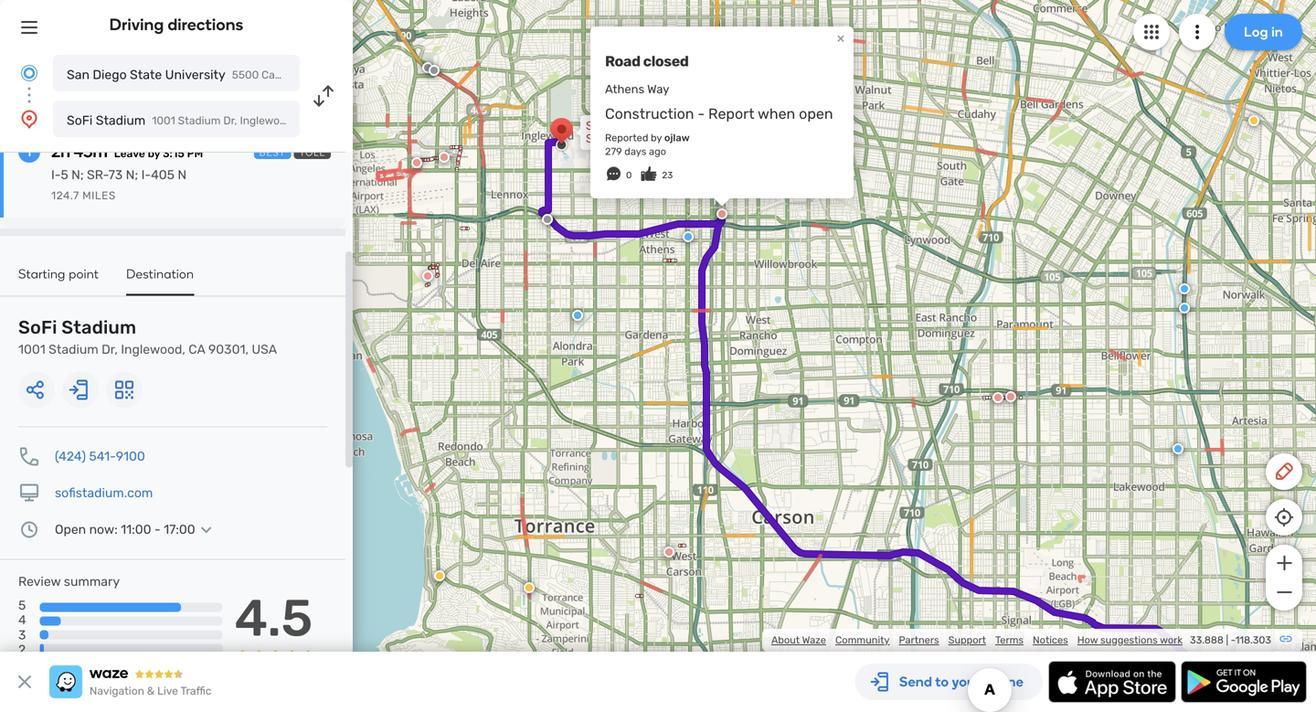 Task type: locate. For each thing, give the bounding box(es) containing it.
0 horizontal spatial inglewood,
[[121, 342, 186, 357]]

community link
[[836, 634, 890, 646]]

n; right 73
[[126, 167, 138, 182]]

computer image
[[18, 482, 40, 504]]

0 horizontal spatial hazard image
[[434, 571, 445, 582]]

starting
[[18, 266, 65, 282]]

1 n; from the left
[[71, 167, 84, 182]]

n;
[[71, 167, 84, 182], [126, 167, 138, 182]]

1 horizontal spatial by
[[651, 132, 662, 144]]

san
[[67, 67, 90, 82]]

2 i- from the left
[[141, 167, 151, 182]]

5
[[61, 167, 68, 182], [18, 598, 26, 613]]

pm
[[187, 147, 203, 160]]

ca left 279
[[586, 144, 602, 159]]

1 vertical spatial 90301,
[[604, 144, 642, 159]]

3
[[18, 627, 26, 643]]

1001 down starting point button
[[18, 342, 46, 357]]

1 vertical spatial police image
[[572, 310, 583, 321]]

(424) 541-9100 link
[[55, 449, 145, 464]]

0 vertical spatial -
[[698, 105, 705, 123]]

1 vertical spatial dr,
[[635, 132, 650, 146]]

5 up 3
[[18, 598, 26, 613]]

2 vertical spatial 90301,
[[208, 342, 249, 357]]

inglewood, inside sofi stadium, 1001 stadium dr, inglewood, ca 90301, usa
[[653, 132, 713, 146]]

× link
[[833, 29, 849, 46]]

0 vertical spatial dr,
[[223, 114, 237, 127]]

i-
[[51, 167, 61, 182], [141, 167, 151, 182]]

ago
[[649, 145, 667, 158]]

1 vertical spatial 5
[[18, 598, 26, 613]]

4.5
[[235, 588, 313, 649]]

1 vertical spatial inglewood,
[[653, 132, 713, 146]]

location image
[[18, 108, 40, 130]]

inglewood, up best
[[240, 114, 295, 127]]

0 horizontal spatial sofi
[[18, 317, 57, 338]]

2 horizontal spatial 1001
[[665, 119, 690, 133]]

1 vertical spatial -
[[154, 522, 161, 537]]

zoom out image
[[1273, 582, 1296, 603]]

0 horizontal spatial i-
[[51, 167, 61, 182]]

2 vertical spatial police image
[[1173, 443, 1184, 454]]

notices link
[[1033, 634, 1069, 646]]

chevron down image
[[195, 523, 217, 537]]

2 horizontal spatial -
[[1231, 634, 1236, 646]]

how suggestions work link
[[1078, 634, 1183, 646]]

1 vertical spatial hazard image
[[434, 571, 445, 582]]

sofi stadium 1001 stadium dr, inglewood, ca 90301, usa up pm
[[67, 113, 374, 128]]

1 horizontal spatial -
[[698, 105, 705, 123]]

1001 up 3:15
[[152, 114, 175, 127]]

×
[[837, 29, 845, 46]]

0 vertical spatial by
[[651, 132, 662, 144]]

sofi stadium 1001 stadium dr, inglewood, ca 90301, usa
[[67, 113, 374, 128], [18, 317, 277, 357]]

0 horizontal spatial 5
[[18, 598, 26, 613]]

ca up the 'toll' at the top of the page
[[298, 114, 312, 127]]

current location image
[[18, 62, 40, 84]]

0 vertical spatial usa
[[352, 114, 374, 127]]

5 4 3 2
[[18, 598, 26, 657]]

0 horizontal spatial police image
[[572, 310, 583, 321]]

ca down destination button
[[189, 342, 205, 357]]

best
[[259, 147, 286, 158]]

3:15
[[163, 147, 185, 160]]

navigation & live traffic
[[90, 685, 212, 698]]

1 horizontal spatial police image
[[683, 231, 694, 242]]

n; left sr-
[[71, 167, 84, 182]]

sofi
[[67, 113, 93, 128], [586, 119, 610, 133], [18, 317, 57, 338]]

2 vertical spatial dr,
[[102, 342, 118, 357]]

about
[[772, 634, 800, 646]]

partners
[[899, 634, 940, 646]]

pencil image
[[1274, 461, 1296, 483]]

inglewood, up 23
[[653, 132, 713, 146]]

n
[[178, 167, 187, 182]]

1 vertical spatial police image
[[1179, 303, 1190, 314]]

11:00
[[121, 522, 151, 537]]

2 horizontal spatial inglewood,
[[653, 132, 713, 146]]

0 horizontal spatial n;
[[71, 167, 84, 182]]

0 horizontal spatial by
[[148, 147, 160, 160]]

san diego state university
[[67, 67, 226, 82]]

2 vertical spatial inglewood,
[[121, 342, 186, 357]]

i- up 124.7
[[51, 167, 61, 182]]

0 vertical spatial 5
[[61, 167, 68, 182]]

1 horizontal spatial usa
[[352, 114, 374, 127]]

2 vertical spatial -
[[1231, 634, 1236, 646]]

starting point button
[[18, 266, 99, 294]]

sofi down starting point button
[[18, 317, 57, 338]]

90301,
[[315, 114, 349, 127], [604, 144, 642, 159], [208, 342, 249, 357]]

- for report
[[698, 105, 705, 123]]

- inside athens way construction - report when open reported by ojlaw 279 days ago
[[698, 105, 705, 123]]

0
[[626, 170, 632, 181]]

0 horizontal spatial -
[[154, 522, 161, 537]]

0 horizontal spatial 90301,
[[208, 342, 249, 357]]

405
[[151, 167, 175, 182]]

sofi up the 45m at top left
[[67, 113, 93, 128]]

1
[[27, 144, 31, 160]]

0 vertical spatial police image
[[1179, 283, 1190, 294]]

support link
[[949, 634, 987, 646]]

point
[[69, 266, 99, 282]]

usa inside sofi stadium, 1001 stadium dr, inglewood, ca 90301, usa
[[645, 144, 668, 159]]

1 horizontal spatial 5
[[61, 167, 68, 182]]

usa
[[352, 114, 374, 127], [645, 144, 668, 159], [252, 342, 277, 357]]

sofi up 279
[[586, 119, 610, 133]]

days
[[625, 145, 647, 158]]

2 horizontal spatial usa
[[645, 144, 668, 159]]

90301, inside sofi stadium, 1001 stadium dr, inglewood, ca 90301, usa
[[604, 144, 642, 159]]

0 horizontal spatial ca
[[189, 342, 205, 357]]

2 horizontal spatial ca
[[586, 144, 602, 159]]

accident image
[[422, 62, 433, 73], [542, 214, 553, 225]]

- right the |
[[1231, 634, 1236, 646]]

inglewood, down destination button
[[121, 342, 186, 357]]

link image
[[1279, 632, 1294, 646]]

driving
[[109, 15, 164, 34]]

1 vertical spatial by
[[148, 147, 160, 160]]

1 horizontal spatial sofi
[[67, 113, 93, 128]]

by
[[651, 132, 662, 144], [148, 147, 160, 160]]

1 horizontal spatial hazard image
[[1249, 115, 1260, 126]]

terms
[[996, 634, 1024, 646]]

notices
[[1033, 634, 1069, 646]]

directions
[[168, 15, 244, 34]]

124.7
[[51, 189, 79, 202]]

1 horizontal spatial i-
[[141, 167, 151, 182]]

541-
[[89, 449, 116, 464]]

0 vertical spatial accident image
[[422, 62, 433, 73]]

5 inside i-5 n; sr-73 n; i-405 n 124.7 miles
[[61, 167, 68, 182]]

sofi inside sofi stadium, 1001 stadium dr, inglewood, ca 90301, usa
[[586, 119, 610, 133]]

-
[[698, 105, 705, 123], [154, 522, 161, 537], [1231, 634, 1236, 646]]

1 horizontal spatial ca
[[298, 114, 312, 127]]

1 vertical spatial accident image
[[542, 214, 553, 225]]

by up the 'ago'
[[651, 132, 662, 144]]

2 horizontal spatial 90301,
[[604, 144, 642, 159]]

1 horizontal spatial 1001
[[152, 114, 175, 127]]

5 up 124.7
[[61, 167, 68, 182]]

1 horizontal spatial 90301,
[[315, 114, 349, 127]]

inglewood,
[[240, 114, 295, 127], [653, 132, 713, 146], [121, 342, 186, 357]]

1 vertical spatial ca
[[586, 144, 602, 159]]

ca
[[298, 114, 312, 127], [586, 144, 602, 159], [189, 342, 205, 357]]

when
[[758, 105, 796, 123]]

police image
[[1179, 283, 1190, 294], [1179, 303, 1190, 314]]

23
[[662, 170, 673, 181]]

0 horizontal spatial 1001
[[18, 342, 46, 357]]

road
[[605, 52, 641, 70]]

traffic
[[181, 685, 212, 698]]

0 horizontal spatial usa
[[252, 342, 277, 357]]

road closed image
[[439, 152, 450, 163], [422, 271, 433, 282], [1006, 391, 1017, 402], [993, 392, 1004, 403], [664, 547, 675, 558]]

- right 11:00
[[154, 522, 161, 537]]

1001
[[152, 114, 175, 127], [665, 119, 690, 133], [18, 342, 46, 357]]

0 horizontal spatial accident image
[[422, 62, 433, 73]]

1001 up the 'ago'
[[665, 119, 690, 133]]

sofi stadium 1001 stadium dr, inglewood, ca 90301, usa down destination button
[[18, 317, 277, 357]]

45m
[[74, 142, 108, 161]]

hazard image
[[1249, 115, 1260, 126], [434, 571, 445, 582]]

1 horizontal spatial n;
[[126, 167, 138, 182]]

way
[[647, 82, 670, 96]]

2 vertical spatial usa
[[252, 342, 277, 357]]

navigation
[[90, 685, 144, 698]]

destination
[[126, 266, 194, 282]]

how
[[1078, 634, 1098, 646]]

- left report
[[698, 105, 705, 123]]

1 vertical spatial usa
[[645, 144, 668, 159]]

call image
[[18, 446, 40, 468]]

0 vertical spatial ca
[[298, 114, 312, 127]]

dr, inside sofi stadium, 1001 stadium dr, inglewood, ca 90301, usa
[[635, 132, 650, 146]]

5 inside the 5 4 3 2
[[18, 598, 26, 613]]

0 vertical spatial hazard image
[[1249, 115, 1260, 126]]

open
[[799, 105, 833, 123]]

police image
[[683, 231, 694, 242], [572, 310, 583, 321], [1173, 443, 1184, 454]]

state
[[130, 67, 162, 82]]

1 horizontal spatial dr,
[[223, 114, 237, 127]]

2
[[18, 642, 26, 657]]

by left 3:15
[[148, 147, 160, 160]]

1 horizontal spatial inglewood,
[[240, 114, 295, 127]]

2 horizontal spatial sofi
[[586, 119, 610, 133]]

road closed image
[[411, 157, 422, 168]]

2 horizontal spatial dr,
[[635, 132, 650, 146]]

i- down leave
[[141, 167, 151, 182]]



Task type: describe. For each thing, give the bounding box(es) containing it.
clock image
[[18, 519, 40, 541]]

2h
[[51, 142, 70, 161]]

open now: 11:00 - 17:00
[[55, 522, 195, 537]]

starting point
[[18, 266, 99, 282]]

2 n; from the left
[[126, 167, 138, 182]]

4
[[18, 613, 26, 628]]

now:
[[89, 522, 118, 537]]

driving directions
[[109, 15, 244, 34]]

work
[[1160, 634, 1183, 646]]

- for 17:00
[[154, 522, 161, 537]]

suggestions
[[1101, 634, 1158, 646]]

1 vertical spatial sofi stadium 1001 stadium dr, inglewood, ca 90301, usa
[[18, 317, 277, 357]]

sr-
[[87, 167, 108, 182]]

0 vertical spatial 90301,
[[315, 114, 349, 127]]

279
[[605, 145, 622, 158]]

i-5 n; sr-73 n; i-405 n 124.7 miles
[[51, 167, 187, 202]]

|
[[1227, 634, 1229, 646]]

2 horizontal spatial police image
[[1173, 443, 1184, 454]]

review
[[18, 574, 61, 589]]

0 horizontal spatial dr,
[[102, 342, 118, 357]]

support
[[949, 634, 987, 646]]

athens
[[605, 82, 645, 96]]

reported
[[605, 132, 649, 144]]

ca inside sofi stadium, 1001 stadium dr, inglewood, ca 90301, usa
[[586, 144, 602, 159]]

118.303
[[1236, 634, 1272, 646]]

0 vertical spatial inglewood,
[[240, 114, 295, 127]]

9100
[[116, 449, 145, 464]]

community
[[836, 634, 890, 646]]

1001 inside sofi stadium, 1001 stadium dr, inglewood, ca 90301, usa
[[665, 119, 690, 133]]

0 vertical spatial police image
[[683, 231, 694, 242]]

university
[[165, 67, 226, 82]]

about waze link
[[772, 634, 827, 646]]

(424)
[[55, 449, 86, 464]]

sofi inside sofi stadium 1001 stadium dr, inglewood, ca 90301, usa
[[18, 317, 57, 338]]

construction
[[605, 105, 694, 123]]

stadium,
[[613, 119, 662, 133]]

san diego state university button
[[53, 55, 300, 91]]

summary
[[64, 574, 120, 589]]

road closed
[[605, 52, 689, 70]]

hazard image
[[524, 582, 535, 593]]

closed
[[643, 52, 689, 70]]

2h 45m leave by 3:15 pm
[[51, 142, 203, 161]]

diego
[[93, 67, 127, 82]]

by inside athens way construction - report when open reported by ojlaw 279 days ago
[[651, 132, 662, 144]]

waze
[[802, 634, 827, 646]]

review summary
[[18, 574, 120, 589]]

1 police image from the top
[[1179, 283, 1190, 294]]

accident image
[[429, 65, 440, 76]]

sofistadium.com
[[55, 486, 153, 501]]

open now: 11:00 - 17:00 button
[[55, 522, 217, 537]]

73
[[108, 167, 123, 182]]

(424) 541-9100
[[55, 449, 145, 464]]

athens way construction - report when open reported by ojlaw 279 days ago
[[605, 82, 833, 158]]

sofi stadium, 1001 stadium dr, inglewood, ca 90301, usa
[[586, 119, 713, 159]]

0 vertical spatial sofi stadium 1001 stadium dr, inglewood, ca 90301, usa
[[67, 113, 374, 128]]

report
[[709, 105, 755, 123]]

1 i- from the left
[[51, 167, 61, 182]]

destination button
[[126, 266, 194, 296]]

1 horizontal spatial accident image
[[542, 214, 553, 225]]

zoom in image
[[1273, 552, 1296, 574]]

terms link
[[996, 634, 1024, 646]]

x image
[[14, 671, 36, 693]]

live
[[157, 685, 178, 698]]

2 vertical spatial ca
[[189, 342, 205, 357]]

ojlaw
[[665, 132, 690, 144]]

33.888
[[1190, 634, 1224, 646]]

about waze community partners support terms notices how suggestions work 33.888 | -118.303
[[772, 634, 1272, 646]]

&
[[147, 685, 155, 698]]

open
[[55, 522, 86, 537]]

miles
[[82, 189, 116, 202]]

leave
[[114, 147, 145, 160]]

toll
[[300, 147, 326, 158]]

sofistadium.com link
[[55, 486, 153, 501]]

17:00
[[164, 522, 195, 537]]

stadium inside sofi stadium, 1001 stadium dr, inglewood, ca 90301, usa
[[586, 132, 632, 146]]

partners link
[[899, 634, 940, 646]]

by inside 2h 45m leave by 3:15 pm
[[148, 147, 160, 160]]

2 police image from the top
[[1179, 303, 1190, 314]]



Task type: vqa. For each thing, say whether or not it's contained in the screenshot.
N;
yes



